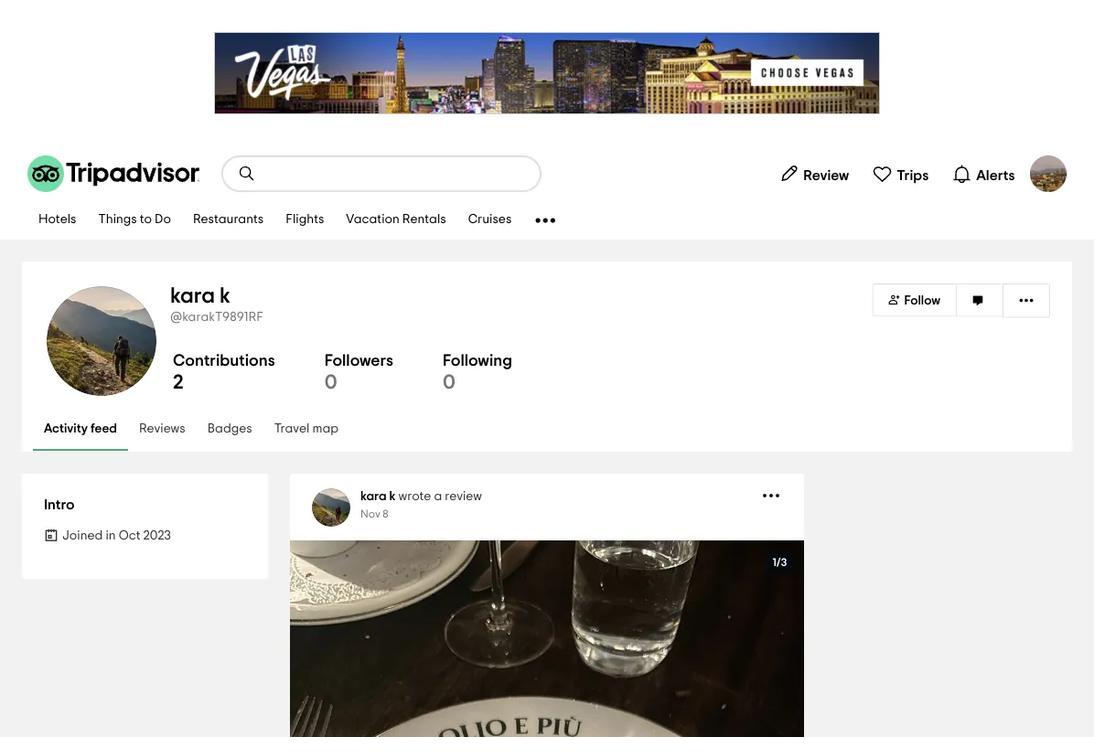 Task type: vqa. For each thing, say whether or not it's contained in the screenshot.
Following
yes



Task type: locate. For each thing, give the bounding box(es) containing it.
followers
[[325, 352, 394, 369]]

/
[[777, 557, 781, 568]]

1
[[773, 557, 777, 568]]

activity feed link
[[33, 409, 128, 451]]

vacation
[[346, 214, 400, 226]]

k inside kara k wrote a review nov 8
[[389, 491, 396, 503]]

tripadvisor image
[[27, 156, 199, 192]]

1 horizontal spatial kara
[[361, 491, 387, 503]]

kara up nov 8 link
[[361, 491, 387, 503]]

oct
[[119, 530, 140, 543]]

alerts link
[[944, 156, 1023, 192]]

in
[[106, 530, 116, 543]]

0 for following 0
[[443, 372, 456, 393]]

1 vertical spatial k
[[389, 491, 396, 503]]

k up karakt9891rf
[[220, 286, 231, 307]]

review
[[445, 491, 482, 503]]

flights link
[[275, 201, 335, 240]]

alerts
[[977, 168, 1015, 183]]

things to do link
[[87, 201, 182, 240]]

1 horizontal spatial 0
[[443, 372, 456, 393]]

k left the wrote
[[389, 491, 396, 503]]

karakt9891rf
[[182, 311, 264, 324]]

reviews
[[139, 423, 185, 436]]

feed
[[91, 423, 117, 436]]

cruises link
[[457, 201, 523, 240]]

1 horizontal spatial k
[[389, 491, 396, 503]]

2 0 from the left
[[443, 372, 456, 393]]

kara k link
[[361, 491, 396, 503]]

map
[[312, 423, 339, 436]]

1 / 3
[[773, 557, 787, 568]]

0
[[325, 372, 337, 393], [443, 372, 456, 393]]

kara for kara k karakt9891rf
[[170, 286, 215, 307]]

badges
[[207, 423, 252, 436]]

k for kara k wrote a review nov 8
[[389, 491, 396, 503]]

1 0 from the left
[[325, 372, 337, 393]]

badges link
[[196, 409, 263, 451]]

k
[[220, 286, 231, 307], [389, 491, 396, 503]]

0 vertical spatial k
[[220, 286, 231, 307]]

travel
[[274, 423, 310, 436]]

0 down followers
[[325, 372, 337, 393]]

intro
[[44, 498, 75, 512]]

rentals
[[402, 214, 446, 226]]

kara inside kara k wrote a review nov 8
[[361, 491, 387, 503]]

vacation rentals link
[[335, 201, 457, 240]]

kara up karakt9891rf
[[170, 286, 215, 307]]

followers 0
[[325, 352, 394, 393]]

k for kara k karakt9891rf
[[220, 286, 231, 307]]

do
[[155, 214, 171, 226]]

1 vertical spatial kara
[[361, 491, 387, 503]]

rental cars link
[[523, 252, 668, 283]]

search image
[[238, 165, 256, 183]]

reviews link
[[128, 409, 196, 451]]

hotels
[[38, 214, 76, 226]]

activity feed
[[44, 423, 117, 436]]

review link
[[771, 156, 857, 192]]

review
[[804, 168, 849, 183]]

following 0
[[443, 352, 512, 393]]

kara inside kara k karakt9891rf
[[170, 286, 215, 307]]

following
[[443, 352, 512, 369]]

0 down following
[[443, 372, 456, 393]]

2023
[[143, 530, 171, 543]]

nov
[[361, 509, 380, 520]]

things
[[98, 214, 137, 226]]

hotels link
[[27, 201, 87, 240]]

None search field
[[223, 157, 540, 190]]

kara
[[170, 286, 215, 307], [361, 491, 387, 503]]

0 horizontal spatial k
[[220, 286, 231, 307]]

0 horizontal spatial kara
[[170, 286, 215, 307]]

2
[[173, 372, 184, 393]]

0 horizontal spatial 0
[[325, 372, 337, 393]]

0 inside the following 0
[[443, 372, 456, 393]]

k inside kara k karakt9891rf
[[220, 286, 231, 307]]

0 inside followers 0
[[325, 372, 337, 393]]

kara k wrote a review nov 8
[[361, 491, 482, 520]]

0 vertical spatial kara
[[170, 286, 215, 307]]



Task type: describe. For each thing, give the bounding box(es) containing it.
cars
[[585, 261, 614, 274]]

contributions 2
[[173, 352, 275, 393]]

rental cars
[[545, 261, 614, 274]]

3
[[781, 557, 787, 568]]

profile picture image
[[1030, 156, 1067, 192]]

follow button
[[872, 284, 956, 317]]

restaurants link
[[182, 201, 275, 240]]

8
[[383, 509, 389, 520]]

contributions
[[173, 352, 275, 369]]

things to do
[[98, 214, 171, 226]]

advertisement region
[[214, 32, 880, 114]]

wrote
[[399, 491, 431, 503]]

vacation rentals
[[346, 214, 446, 226]]

cruises
[[468, 214, 512, 226]]

follow
[[904, 294, 941, 307]]

kara for kara k wrote a review nov 8
[[361, 491, 387, 503]]

flights
[[286, 214, 324, 226]]

kara k karakt9891rf
[[170, 286, 264, 324]]

joined
[[62, 530, 103, 543]]

travel map
[[274, 423, 339, 436]]

joined in oct 2023
[[62, 530, 171, 543]]

restaurants
[[193, 214, 264, 226]]

trips
[[897, 168, 929, 183]]

0 for followers 0
[[325, 372, 337, 393]]

rental
[[545, 261, 583, 274]]

travel map link
[[263, 409, 350, 451]]

a
[[434, 491, 442, 503]]

2 link
[[173, 372, 184, 393]]

trips link
[[865, 156, 937, 192]]

nov 8 link
[[361, 509, 389, 520]]

activity
[[44, 423, 88, 436]]

to
[[140, 214, 152, 226]]



